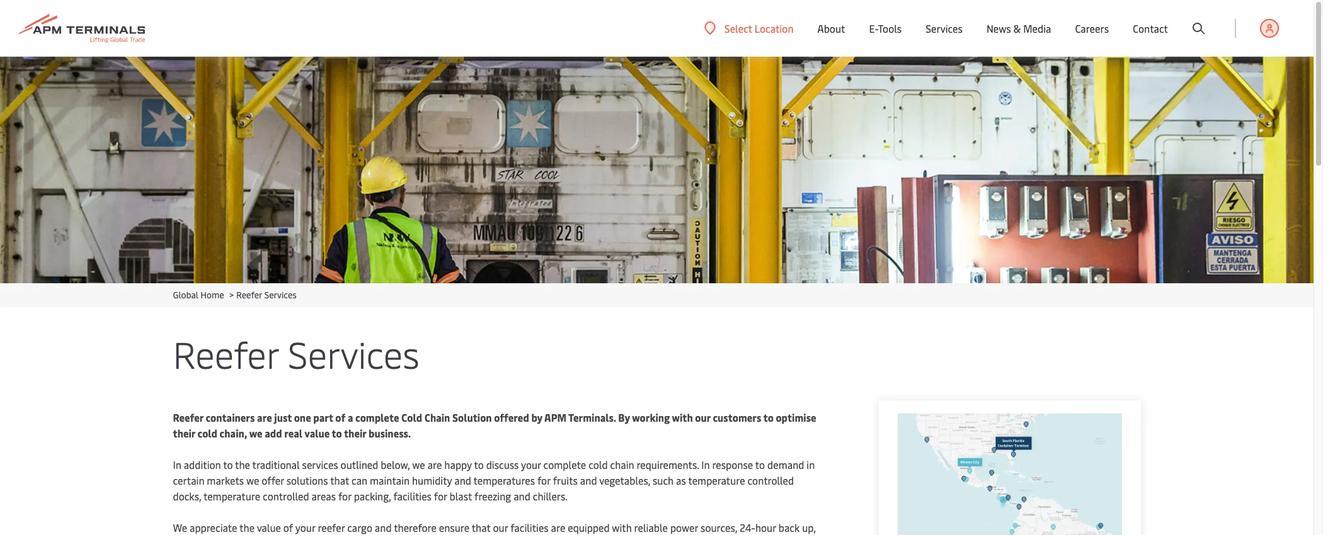 Task type: locate. For each thing, give the bounding box(es) containing it.
1 vertical spatial your
[[295, 521, 315, 535]]

value inside 'reefer containers are just one part of a complete cold chain solution offered by apm terminals. by working with our customers to optimise their cold chain, we add real value to their business.'
[[305, 427, 330, 441]]

reefer for containers
[[173, 411, 203, 425]]

1 vertical spatial are
[[428, 458, 442, 472]]

1 horizontal spatial temperature
[[689, 474, 745, 488]]

customers
[[713, 411, 762, 425]]

your right 'discuss'
[[521, 458, 541, 472]]

1 vertical spatial with
[[612, 521, 632, 535]]

1 horizontal spatial our
[[695, 411, 711, 425]]

freezing
[[475, 490, 511, 504]]

temperature down markets
[[204, 490, 260, 504]]

controlled down offer at left bottom
[[263, 490, 309, 504]]

to down part
[[332, 427, 342, 441]]

1 vertical spatial our
[[493, 521, 508, 535]]

controlled
[[748, 474, 794, 488], [263, 490, 309, 504]]

that right ensure
[[472, 521, 491, 535]]

temperature
[[689, 474, 745, 488], [204, 490, 260, 504]]

fruits
[[553, 474, 578, 488]]

reefer down >
[[173, 329, 279, 379]]

for
[[538, 474, 551, 488], [338, 490, 352, 504], [434, 490, 447, 504]]

and up the blast
[[455, 474, 471, 488]]

offer
[[262, 474, 284, 488]]

0 horizontal spatial complete
[[355, 411, 399, 425]]

facilities down chillers. at the left of the page
[[511, 521, 549, 535]]

1 vertical spatial reefer
[[173, 329, 279, 379]]

we inside 'reefer containers are just one part of a complete cold chain solution offered by apm terminals. by working with our customers to optimise their cold chain, we add real value to their business.'
[[249, 427, 263, 441]]

that
[[330, 474, 349, 488], [472, 521, 491, 535]]

1 vertical spatial temperature
[[204, 490, 260, 504]]

with inside we appreciate the value of your reefer cargo and therefore ensure that our facilities are equipped with reliable power sources, 24-hour back up,
[[612, 521, 632, 535]]

in up certain
[[173, 458, 181, 472]]

appreciate
[[190, 521, 237, 535]]

0 horizontal spatial with
[[612, 521, 632, 535]]

1 vertical spatial complete
[[544, 458, 586, 472]]

cold left chain
[[589, 458, 608, 472]]

areas
[[312, 490, 336, 504]]

vegetables,
[[599, 474, 651, 488]]

maintain
[[370, 474, 410, 488]]

1 vertical spatial value
[[257, 521, 281, 535]]

contact
[[1133, 21, 1169, 35]]

of inside 'reefer containers are just one part of a complete cold chain solution offered by apm terminals. by working with our customers to optimise their cold chain, we add real value to their business.'
[[336, 411, 346, 425]]

with left reliable
[[612, 521, 632, 535]]

our inside 'reefer containers are just one part of a complete cold chain solution offered by apm terminals. by working with our customers to optimise their cold chain, we add real value to their business.'
[[695, 411, 711, 425]]

global
[[173, 289, 198, 301]]

complete up 'fruits'
[[544, 458, 586, 472]]

with right working
[[672, 411, 693, 425]]

are
[[257, 411, 272, 425], [428, 458, 442, 472], [551, 521, 566, 535]]

2 vertical spatial are
[[551, 521, 566, 535]]

of left 'reefer' on the bottom
[[284, 521, 293, 535]]

chain
[[610, 458, 634, 472]]

the right appreciate
[[240, 521, 255, 535]]

0 horizontal spatial your
[[295, 521, 315, 535]]

complete up business.
[[355, 411, 399, 425]]

controlled down demand
[[748, 474, 794, 488]]

0 vertical spatial controlled
[[748, 474, 794, 488]]

such
[[653, 474, 674, 488]]

0 vertical spatial temperature
[[689, 474, 745, 488]]

1 horizontal spatial of
[[336, 411, 346, 425]]

are up humidity
[[428, 458, 442, 472]]

in
[[173, 458, 181, 472], [702, 458, 710, 472]]

0 vertical spatial with
[[672, 411, 693, 425]]

with inside 'reefer containers are just one part of a complete cold chain solution offered by apm terminals. by working with our customers to optimise their cold chain, we add real value to their business.'
[[672, 411, 693, 425]]

0 horizontal spatial are
[[257, 411, 272, 425]]

cold
[[198, 427, 217, 441], [589, 458, 608, 472]]

a
[[348, 411, 353, 425]]

1 their from the left
[[173, 427, 195, 441]]

for right areas
[[338, 490, 352, 504]]

0 horizontal spatial their
[[173, 427, 195, 441]]

that left "can"
[[330, 474, 349, 488]]

your inside 'in addition to the traditional services outlined below, we are happy to discuss your complete cold chain requirements. in response to demand in certain markets we offer solutions that can maintain humidity and temperatures for fruits and vegetables, such as temperature controlled docks, temperature controlled areas for packing, facilities for blast freezing and chillers.'
[[521, 458, 541, 472]]

&
[[1014, 21, 1021, 35]]

0 horizontal spatial of
[[284, 521, 293, 535]]

our left customers
[[695, 411, 711, 425]]

our
[[695, 411, 711, 425], [493, 521, 508, 535]]

we up humidity
[[412, 458, 425, 472]]

docks,
[[173, 490, 201, 504]]

solution
[[453, 411, 492, 425]]

with
[[672, 411, 693, 425], [612, 521, 632, 535]]

of
[[336, 411, 346, 425], [284, 521, 293, 535]]

1 vertical spatial the
[[240, 521, 255, 535]]

1 horizontal spatial with
[[672, 411, 693, 425]]

0 vertical spatial complete
[[355, 411, 399, 425]]

the up markets
[[235, 458, 250, 472]]

0 horizontal spatial cold
[[198, 427, 217, 441]]

of left a
[[336, 411, 346, 425]]

reefer inside 'reefer containers are just one part of a complete cold chain solution offered by apm terminals. by working with our customers to optimise their cold chain, we add real value to their business.'
[[173, 411, 203, 425]]

the inside 'in addition to the traditional services outlined below, we are happy to discuss your complete cold chain requirements. in response to demand in certain markets we offer solutions that can maintain humidity and temperatures for fruits and vegetables, such as temperature controlled docks, temperature controlled areas for packing, facilities for blast freezing and chillers.'
[[235, 458, 250, 472]]

facilities inside we appreciate the value of your reefer cargo and therefore ensure that our facilities are equipped with reliable power sources, 24-hour back up,
[[511, 521, 549, 535]]

1 horizontal spatial are
[[428, 458, 442, 472]]

working
[[632, 411, 670, 425]]

about button
[[818, 0, 845, 57]]

0 horizontal spatial in
[[173, 458, 181, 472]]

1 horizontal spatial in
[[702, 458, 710, 472]]

and right cargo
[[375, 521, 392, 535]]

for down humidity
[[434, 490, 447, 504]]

reefer left 'containers'
[[173, 411, 203, 425]]

0 vertical spatial cold
[[198, 427, 217, 441]]

1 vertical spatial services
[[264, 289, 297, 301]]

1 horizontal spatial your
[[521, 458, 541, 472]]

value
[[305, 427, 330, 441], [257, 521, 281, 535]]

about
[[818, 21, 845, 35]]

we left offer at left bottom
[[246, 474, 259, 488]]

outlined
[[341, 458, 378, 472]]

0 vertical spatial facilities
[[394, 490, 432, 504]]

are up add
[[257, 411, 272, 425]]

0 vertical spatial are
[[257, 411, 272, 425]]

1 vertical spatial of
[[284, 521, 293, 535]]

reefer right >
[[236, 289, 262, 301]]

1 horizontal spatial facilities
[[511, 521, 549, 535]]

containers
[[206, 411, 255, 425]]

0 vertical spatial we
[[249, 427, 263, 441]]

0 vertical spatial that
[[330, 474, 349, 488]]

business.
[[369, 427, 411, 441]]

as
[[676, 474, 686, 488]]

0 vertical spatial value
[[305, 427, 330, 441]]

to up markets
[[223, 458, 233, 472]]

we left add
[[249, 427, 263, 441]]

0 vertical spatial our
[[695, 411, 711, 425]]

their down a
[[344, 427, 366, 441]]

in left response at the right of page
[[702, 458, 710, 472]]

are inside we appreciate the value of your reefer cargo and therefore ensure that our facilities are equipped with reliable power sources, 24-hour back up,
[[551, 521, 566, 535]]

1 vertical spatial facilities
[[511, 521, 549, 535]]

complete
[[355, 411, 399, 425], [544, 458, 586, 472]]

your left 'reefer' on the bottom
[[295, 521, 315, 535]]

packing,
[[354, 490, 391, 504]]

0 horizontal spatial that
[[330, 474, 349, 488]]

chain,
[[220, 427, 247, 441]]

2 horizontal spatial are
[[551, 521, 566, 535]]

0 horizontal spatial our
[[493, 521, 508, 535]]

happy
[[445, 458, 472, 472]]

are inside 'reefer containers are just one part of a complete cold chain solution offered by apm terminals. by working with our customers to optimise their cold chain, we add real value to their business.'
[[257, 411, 272, 425]]

we
[[249, 427, 263, 441], [412, 458, 425, 472], [246, 474, 259, 488]]

0 horizontal spatial value
[[257, 521, 281, 535]]

the inside we appreciate the value of your reefer cargo and therefore ensure that our facilities are equipped with reliable power sources, 24-hour back up,
[[240, 521, 255, 535]]

temperatures
[[474, 474, 535, 488]]

temperature down response at the right of page
[[689, 474, 745, 488]]

we
[[173, 521, 187, 535]]

0 horizontal spatial facilities
[[394, 490, 432, 504]]

add
[[265, 427, 282, 441]]

1 horizontal spatial their
[[344, 427, 366, 441]]

1 horizontal spatial cold
[[589, 458, 608, 472]]

value down part
[[305, 427, 330, 441]]

0 vertical spatial your
[[521, 458, 541, 472]]

their
[[173, 427, 195, 441], [344, 427, 366, 441]]

0 vertical spatial of
[[336, 411, 346, 425]]

their up addition
[[173, 427, 195, 441]]

1 vertical spatial that
[[472, 521, 491, 535]]

e-tools
[[869, 21, 902, 35]]

services
[[926, 21, 963, 35], [264, 289, 297, 301], [288, 329, 420, 379]]

news & media button
[[987, 0, 1052, 57]]

are left equipped
[[551, 521, 566, 535]]

2 vertical spatial reefer
[[173, 411, 203, 425]]

in addition to the traditional services outlined below, we are happy to discuss your complete cold chain requirements. in response to demand in certain markets we offer solutions that can maintain humidity and temperatures for fruits and vegetables, such as temperature controlled docks, temperature controlled areas for packing, facilities for blast freezing and chillers.
[[173, 458, 815, 504]]

facilities down humidity
[[394, 490, 432, 504]]

1 horizontal spatial that
[[472, 521, 491, 535]]

global home link
[[173, 289, 224, 301]]

2 vertical spatial we
[[246, 474, 259, 488]]

facilities inside 'in addition to the traditional services outlined below, we are happy to discuss your complete cold chain requirements. in response to demand in certain markets we offer solutions that can maintain humidity and temperatures for fruits and vegetables, such as temperature controlled docks, temperature controlled areas for packing, facilities for blast freezing and chillers.'
[[394, 490, 432, 504]]

demand
[[768, 458, 805, 472]]

global home > reefer services
[[173, 289, 297, 301]]

are inside 'in addition to the traditional services outlined below, we are happy to discuss your complete cold chain requirements. in response to demand in certain markets we offer solutions that can maintain humidity and temperatures for fruits and vegetables, such as temperature controlled docks, temperature controlled areas for packing, facilities for blast freezing and chillers.'
[[428, 458, 442, 472]]

hour
[[756, 521, 776, 535]]

0 horizontal spatial controlled
[[263, 490, 309, 504]]

2 in from the left
[[702, 458, 710, 472]]

the
[[235, 458, 250, 472], [240, 521, 255, 535]]

1 horizontal spatial value
[[305, 427, 330, 441]]

below,
[[381, 458, 410, 472]]

0 vertical spatial the
[[235, 458, 250, 472]]

for up chillers. at the left of the page
[[538, 474, 551, 488]]

2 their from the left
[[344, 427, 366, 441]]

cold left chain,
[[198, 427, 217, 441]]

1 vertical spatial cold
[[589, 458, 608, 472]]

to left optimise
[[764, 411, 774, 425]]

our down freezing
[[493, 521, 508, 535]]

your
[[521, 458, 541, 472], [295, 521, 315, 535]]

1 horizontal spatial complete
[[544, 458, 586, 472]]

value down offer at left bottom
[[257, 521, 281, 535]]

select location button
[[705, 21, 794, 35]]

reefer
[[236, 289, 262, 301], [173, 329, 279, 379], [173, 411, 203, 425]]



Task type: describe. For each thing, give the bounding box(es) containing it.
addition
[[184, 458, 221, 472]]

sources,
[[701, 521, 738, 535]]

can
[[352, 474, 368, 488]]

therefore
[[394, 521, 437, 535]]

home
[[201, 289, 224, 301]]

media
[[1024, 21, 1052, 35]]

certain
[[173, 474, 204, 488]]

and inside we appreciate the value of your reefer cargo and therefore ensure that our facilities are equipped with reliable power sources, 24-hour back up,
[[375, 521, 392, 535]]

ensure
[[439, 521, 470, 535]]

careers
[[1076, 21, 1109, 35]]

services button
[[926, 0, 963, 57]]

that inside 'in addition to the traditional services outlined below, we are happy to discuss your complete cold chain requirements. in response to demand in certain markets we offer solutions that can maintain humidity and temperatures for fruits and vegetables, such as temperature controlled docks, temperature controlled areas for packing, facilities for blast freezing and chillers.'
[[330, 474, 349, 488]]

news & media
[[987, 21, 1052, 35]]

0 horizontal spatial for
[[338, 490, 352, 504]]

just
[[274, 411, 292, 425]]

discuss
[[486, 458, 519, 472]]

1 vertical spatial controlled
[[263, 490, 309, 504]]

we appreciate the value of your reefer cargo and therefore ensure that our facilities are equipped with reliable power sources, 24-hour back up,
[[173, 521, 816, 536]]

by
[[619, 411, 630, 425]]

tools
[[878, 21, 902, 35]]

markets
[[207, 474, 244, 488]]

chain
[[425, 411, 450, 425]]

of inside we appreciate the value of your reefer cargo and therefore ensure that our facilities are equipped with reliable power sources, 24-hour back up,
[[284, 521, 293, 535]]

e-tools button
[[869, 0, 902, 57]]

real
[[284, 427, 303, 441]]

reefer
[[318, 521, 345, 535]]

location
[[755, 21, 794, 35]]

cold inside 'in addition to the traditional services outlined below, we are happy to discuss your complete cold chain requirements. in response to demand in certain markets we offer solutions that can maintain humidity and temperatures for fruits and vegetables, such as temperature controlled docks, temperature controlled areas for packing, facilities for blast freezing and chillers.'
[[589, 458, 608, 472]]

back
[[779, 521, 800, 535]]

apm
[[545, 411, 567, 425]]

equipped
[[568, 521, 610, 535]]

complete inside 'in addition to the traditional services outlined below, we are happy to discuss your complete cold chain requirements. in response to demand in certain markets we offer solutions that can maintain humidity and temperatures for fruits and vegetables, such as temperature controlled docks, temperature controlled areas for packing, facilities for blast freezing and chillers.'
[[544, 458, 586, 472]]

0 vertical spatial services
[[926, 21, 963, 35]]

cargo
[[347, 521, 372, 535]]

to right 'happy'
[[474, 458, 484, 472]]

value inside we appreciate the value of your reefer cargo and therefore ensure that our facilities are equipped with reliable power sources, 24-hour back up,
[[257, 521, 281, 535]]

our inside we appreciate the value of your reefer cargo and therefore ensure that our facilities are equipped with reliable power sources, 24-hour back up,
[[493, 521, 508, 535]]

in
[[807, 458, 815, 472]]

24-
[[740, 521, 756, 535]]

optimise
[[776, 411, 817, 425]]

e-
[[869, 21, 878, 35]]

part
[[313, 411, 333, 425]]

solutions
[[287, 474, 328, 488]]

1 horizontal spatial controlled
[[748, 474, 794, 488]]

services
[[302, 458, 338, 472]]

1 horizontal spatial for
[[434, 490, 447, 504]]

chillers.
[[533, 490, 568, 504]]

to left demand
[[756, 458, 765, 472]]

up,
[[802, 521, 816, 535]]

>
[[229, 289, 234, 301]]

find services offered by apm terminals globally image
[[898, 414, 1122, 536]]

select
[[725, 21, 753, 35]]

your inside we appreciate the value of your reefer cargo and therefore ensure that our facilities are equipped with reliable power sources, 24-hour back up,
[[295, 521, 315, 535]]

2 horizontal spatial for
[[538, 474, 551, 488]]

power
[[671, 521, 698, 535]]

0 vertical spatial reefer
[[236, 289, 262, 301]]

blast
[[450, 490, 472, 504]]

traditional
[[253, 458, 300, 472]]

humidity
[[412, 474, 452, 488]]

and right 'fruits'
[[580, 474, 597, 488]]

reefer services
[[173, 329, 420, 379]]

contact button
[[1133, 0, 1169, 57]]

0 horizontal spatial temperature
[[204, 490, 260, 504]]

2 vertical spatial services
[[288, 329, 420, 379]]

one
[[294, 411, 311, 425]]

careers button
[[1076, 0, 1109, 57]]

reefer services apm terminals image
[[0, 57, 1314, 284]]

reefer containers are just one part of a complete cold chain solution offered by apm terminals. by working with our customers to optimise their cold chain, we add real value to their business.
[[173, 411, 817, 441]]

1 vertical spatial we
[[412, 458, 425, 472]]

terminals.
[[569, 411, 616, 425]]

requirements.
[[637, 458, 699, 472]]

1 in from the left
[[173, 458, 181, 472]]

that inside we appreciate the value of your reefer cargo and therefore ensure that our facilities are equipped with reliable power sources, 24-hour back up,
[[472, 521, 491, 535]]

cold
[[402, 411, 422, 425]]

and down temperatures in the left of the page
[[514, 490, 531, 504]]

by
[[532, 411, 543, 425]]

reefer for services
[[173, 329, 279, 379]]

cold inside 'reefer containers are just one part of a complete cold chain solution offered by apm terminals. by working with our customers to optimise their cold chain, we add real value to their business.'
[[198, 427, 217, 441]]

complete inside 'reefer containers are just one part of a complete cold chain solution offered by apm terminals. by working with our customers to optimise their cold chain, we add real value to their business.'
[[355, 411, 399, 425]]

reliable
[[634, 521, 668, 535]]

offered
[[494, 411, 529, 425]]

news
[[987, 21, 1011, 35]]

response
[[713, 458, 753, 472]]

select location
[[725, 21, 794, 35]]



Task type: vqa. For each thing, say whether or not it's contained in the screenshot.
the top lifting
no



